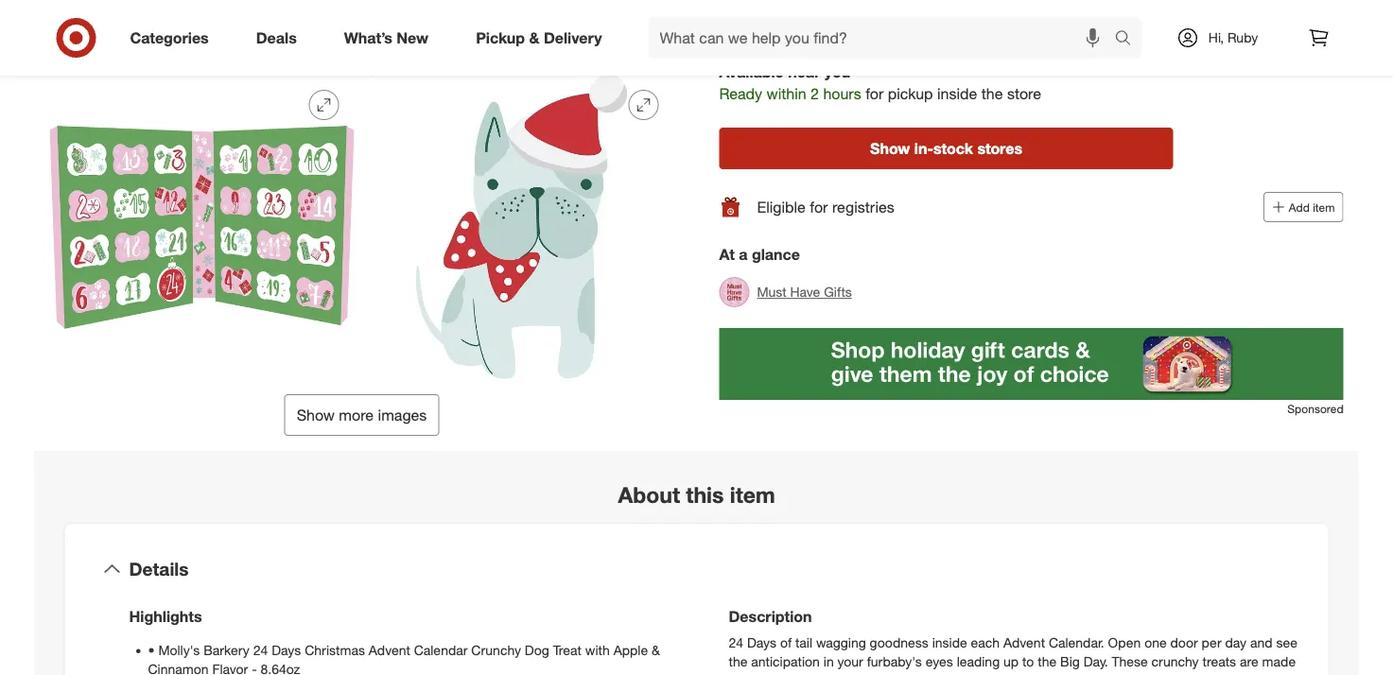 Task type: vqa. For each thing, say whether or not it's contained in the screenshot.
Everything
no



Task type: locate. For each thing, give the bounding box(es) containing it.
store
[[1007, 85, 1041, 103]]

1 horizontal spatial show
[[870, 139, 910, 158]]

show for show more images
[[297, 406, 335, 424]]

item right 'this' on the bottom
[[730, 482, 775, 508]]

1 vertical spatial a
[[1043, 672, 1050, 675]]

days down 'description'
[[747, 634, 776, 651]]

at
[[807, 34, 819, 53]]

0 horizontal spatial 24
[[253, 642, 268, 659]]

1 horizontal spatial advent
[[1003, 634, 1045, 651]]

molly&#39;s barkery 24 days christmas advent calendar crunchy dog treat with apple &#38; cinnamon flavor - 8.64oz, 4 of 13 image
[[369, 0, 674, 60]]

0 horizontal spatial and
[[1017, 672, 1039, 675]]

1 horizontal spatial a
[[1043, 672, 1050, 675]]

item inside button
[[1313, 200, 1335, 214]]

image gallery element
[[50, 0, 674, 436]]

about
[[618, 482, 680, 508]]

wheat
[[947, 672, 983, 675]]

advent
[[1003, 634, 1045, 651], [369, 642, 410, 659]]

tail
[[795, 634, 812, 651]]

1 vertical spatial show
[[297, 406, 335, 424]]

1 horizontal spatial stock
[[933, 139, 973, 158]]

treat
[[553, 642, 582, 659]]

1 horizontal spatial days
[[747, 634, 776, 651]]

hi, ruby
[[1208, 29, 1258, 46]]

for right eligible
[[810, 198, 828, 216]]

pickup & delivery link
[[460, 17, 626, 59]]

stock left at at right top
[[765, 34, 802, 53]]

1 vertical spatial item
[[730, 482, 775, 508]]

item right add
[[1313, 200, 1335, 214]]

1 vertical spatial for
[[810, 198, 828, 216]]

-
[[252, 661, 257, 675]]

0 vertical spatial inside
[[937, 85, 977, 103]]

0 horizontal spatial advent
[[369, 642, 410, 659]]

pickup
[[888, 85, 933, 103]]

per
[[1202, 634, 1221, 651]]

furbaby's
[[867, 653, 922, 670]]

show left in-
[[870, 139, 910, 158]]

2
[[811, 85, 819, 103]]

a right at
[[739, 245, 748, 263]]

molly&#39;s barkery 24 days christmas advent calendar crunchy dog treat with apple &#38; cinnamon flavor - 8.64oz, 6 of 13 image
[[369, 75, 674, 379]]

the right to
[[1038, 653, 1057, 670]]

1 horizontal spatial item
[[1313, 200, 1335, 214]]

0 horizontal spatial show
[[297, 406, 335, 424]]

each
[[971, 634, 1000, 651]]

highlights
[[129, 607, 202, 625]]

1 horizontal spatial the
[[981, 85, 1003, 103]]

24 down 'description'
[[729, 634, 743, 651]]

open
[[1108, 634, 1141, 651]]

show left more
[[297, 406, 335, 424]]

eligible for registries
[[757, 198, 894, 216]]

molly&#39;s barkery 24 days christmas advent calendar crunchy dog treat with apple &#38; cinnamon flavor - 8.64oz, 5 of 13 image
[[50, 75, 354, 379]]

0 vertical spatial for
[[865, 85, 884, 103]]

stock inside button
[[933, 139, 973, 158]]

details
[[129, 558, 189, 580]]

delivery
[[544, 28, 602, 47]]

barkery
[[204, 642, 250, 659]]

advent inside • molly's barkery 24 days christmas advent calendar crunchy dog treat with apple & cinnamon flavor - 8.64oz
[[369, 642, 410, 659]]

0 horizontal spatial the
[[729, 653, 747, 670]]

0 horizontal spatial a
[[739, 245, 748, 263]]

days up the 8.64oz
[[272, 642, 301, 659]]

new
[[397, 28, 429, 47]]

0 vertical spatial &
[[529, 28, 539, 47]]

the left store
[[981, 85, 1003, 103]]

south
[[870, 34, 910, 53]]

advent inside description 24 days of tail wagging goodness inside each advent calendar. open one door per day and see the anticipation in your furbaby's eyes leading up to the big day. these crunchy treats are made of wholesome ingredients like whole wheat flour and a splash of honey. this is intended as
[[1003, 634, 1045, 651]]

0 vertical spatial a
[[739, 245, 748, 263]]

what's
[[344, 28, 392, 47]]

&
[[529, 28, 539, 47], [652, 642, 660, 659]]

out
[[719, 34, 744, 53]]

show in-stock stores button
[[719, 128, 1173, 169]]

1 horizontal spatial 24
[[729, 634, 743, 651]]

stock for of
[[765, 34, 802, 53]]

splash
[[1054, 672, 1092, 675]]

of left the tail
[[780, 634, 792, 651]]

calendar
[[414, 642, 468, 659]]

for
[[865, 85, 884, 103], [810, 198, 828, 216]]

description
[[729, 607, 812, 625]]

christmas
[[305, 642, 365, 659]]

0 vertical spatial item
[[1313, 200, 1335, 214]]

2 horizontal spatial the
[[1038, 653, 1057, 670]]

at
[[719, 245, 735, 263]]

whole
[[908, 672, 944, 675]]

days
[[747, 634, 776, 651], [272, 642, 301, 659]]

this
[[686, 482, 724, 508]]

honey.
[[1111, 672, 1149, 675]]

0 horizontal spatial for
[[810, 198, 828, 216]]

deals link
[[240, 17, 320, 59]]

of
[[748, 34, 761, 53], [780, 634, 792, 651], [729, 672, 740, 675], [1096, 672, 1107, 675]]

1 vertical spatial &
[[652, 642, 660, 659]]

gifts
[[824, 284, 852, 300]]

show
[[870, 139, 910, 158], [297, 406, 335, 424]]

and up the are
[[1250, 634, 1273, 651]]

goodness
[[870, 634, 928, 651]]

wholesome
[[744, 672, 812, 675]]

for inside available near you ready within 2 hours for pickup inside the store
[[865, 85, 884, 103]]

a left splash
[[1043, 672, 1050, 675]]

0 horizontal spatial stock
[[765, 34, 802, 53]]

registries
[[832, 198, 894, 216]]

must have gifts button
[[719, 272, 852, 313]]

with
[[585, 642, 610, 659]]

for right hours
[[865, 85, 884, 103]]

the inside available near you ready within 2 hours for pickup inside the store
[[981, 85, 1003, 103]]

sponsored
[[1287, 402, 1343, 416]]

you
[[825, 63, 850, 82]]

calendar.
[[1049, 634, 1104, 651]]

inside inside available near you ready within 2 hours for pickup inside the store
[[937, 85, 977, 103]]

advent up to
[[1003, 634, 1045, 651]]

the up the wholesome
[[729, 653, 747, 670]]

24
[[729, 634, 743, 651], [253, 642, 268, 659]]

24 up "-"
[[253, 642, 268, 659]]

0 horizontal spatial item
[[730, 482, 775, 508]]

1 vertical spatial and
[[1017, 672, 1039, 675]]

deals
[[256, 28, 297, 47]]

cinnamon
[[148, 661, 209, 675]]

add item button
[[1263, 192, 1343, 222]]

& right apple
[[652, 642, 660, 659]]

the
[[981, 85, 1003, 103], [729, 653, 747, 670], [1038, 653, 1057, 670]]

inside up eyes at the right of the page
[[932, 634, 967, 651]]

0 vertical spatial show
[[870, 139, 910, 158]]

show inside button
[[297, 406, 335, 424]]

stock
[[765, 34, 802, 53], [933, 139, 973, 158]]

hours
[[823, 85, 861, 103]]

1 vertical spatial stock
[[933, 139, 973, 158]]

and down to
[[1017, 672, 1039, 675]]

dog
[[525, 642, 549, 659]]

1 horizontal spatial for
[[865, 85, 884, 103]]

0 vertical spatial stock
[[765, 34, 802, 53]]

1 horizontal spatial and
[[1250, 634, 1273, 651]]

pickup & delivery
[[476, 28, 602, 47]]

& right 'pickup'
[[529, 28, 539, 47]]

show inside button
[[870, 139, 910, 158]]

24 inside • molly's barkery 24 days christmas advent calendar crunchy dog treat with apple & cinnamon flavor - 8.64oz
[[253, 642, 268, 659]]

stock left stores
[[933, 139, 973, 158]]

show more images
[[297, 406, 427, 424]]

item
[[1313, 200, 1335, 214], [730, 482, 775, 508]]

crunchy
[[471, 642, 521, 659]]

stores
[[977, 139, 1022, 158]]

inside right pickup
[[937, 85, 977, 103]]

0 horizontal spatial days
[[272, 642, 301, 659]]

1 horizontal spatial &
[[652, 642, 660, 659]]

•
[[148, 642, 155, 659]]

advertisement region
[[719, 328, 1343, 400]]

1 vertical spatial inside
[[932, 634, 967, 651]]

advent left calendar
[[369, 642, 410, 659]]

are
[[1240, 653, 1258, 670]]

stock for in-
[[933, 139, 973, 158]]



Task type: describe. For each thing, give the bounding box(es) containing it.
& inside • molly's barkery 24 days christmas advent calendar crunchy dog treat with apple & cinnamon flavor - 8.64oz
[[652, 642, 660, 659]]

is
[[1181, 672, 1190, 675]]

what's new link
[[328, 17, 452, 59]]

wagging
[[816, 634, 866, 651]]

door
[[1170, 634, 1198, 651]]

add
[[1289, 200, 1310, 214]]

lamar
[[914, 34, 957, 53]]

available
[[719, 63, 784, 82]]

leading
[[957, 653, 1000, 670]]

austin south lamar button
[[824, 33, 957, 54]]

treats
[[1202, 653, 1236, 670]]

out of stock at austin south lamar
[[719, 34, 957, 53]]

show more images button
[[284, 395, 439, 436]]

days inside description 24 days of tail wagging goodness inside each advent calendar. open one door per day and see the anticipation in your furbaby's eyes leading up to the big day. these crunchy treats are made of wholesome ingredients like whole wheat flour and a splash of honey. this is intended as
[[747, 634, 776, 651]]

days inside • molly's barkery 24 days christmas advent calendar crunchy dog treat with apple & cinnamon flavor - 8.64oz
[[272, 642, 301, 659]]

austin
[[824, 34, 866, 53]]

search
[[1106, 30, 1151, 49]]

these
[[1112, 653, 1148, 670]]

about this item
[[618, 482, 775, 508]]

ruby
[[1228, 29, 1258, 46]]

of down day.
[[1096, 672, 1107, 675]]

eligible
[[757, 198, 806, 216]]

images
[[378, 406, 427, 424]]

more
[[339, 406, 374, 424]]

up
[[1003, 653, 1019, 670]]

have
[[790, 284, 820, 300]]

within
[[767, 85, 806, 103]]

to
[[1022, 653, 1034, 670]]

what's new
[[344, 28, 429, 47]]

near
[[788, 63, 820, 82]]

hi,
[[1208, 29, 1224, 46]]

categories link
[[114, 17, 232, 59]]

categories
[[130, 28, 209, 47]]

a inside description 24 days of tail wagging goodness inside each advent calendar. open one door per day and see the anticipation in your furbaby's eyes leading up to the big day. these crunchy treats are made of wholesome ingredients like whole wheat flour and a splash of honey. this is intended as
[[1043, 672, 1050, 675]]

day
[[1225, 634, 1247, 651]]

ingredients
[[815, 672, 881, 675]]

ready
[[719, 85, 762, 103]]

intended
[[1194, 672, 1246, 675]]

must have gifts
[[757, 284, 852, 300]]

search button
[[1106, 17, 1151, 62]]

molly&#39;s barkery 24 days christmas advent calendar crunchy dog treat with apple &#38; cinnamon flavor - 8.64oz, 3 of 13 image
[[50, 0, 354, 60]]

show for show in-stock stores
[[870, 139, 910, 158]]

anticipation
[[751, 653, 820, 670]]

in
[[823, 653, 834, 670]]

day.
[[1083, 653, 1108, 670]]

of right out
[[748, 34, 761, 53]]

24 inside description 24 days of tail wagging goodness inside each advent calendar. open one door per day and see the anticipation in your furbaby's eyes leading up to the big day. these crunchy treats are made of wholesome ingredients like whole wheat flour and a splash of honey. this is intended as
[[729, 634, 743, 651]]

inside inside description 24 days of tail wagging goodness inside each advent calendar. open one door per day and see the anticipation in your furbaby's eyes leading up to the big day. these crunchy treats are made of wholesome ingredients like whole wheat flour and a splash of honey. this is intended as
[[932, 634, 967, 651]]

big
[[1060, 653, 1080, 670]]

add item
[[1289, 200, 1335, 214]]

8.64oz
[[261, 661, 300, 675]]

of left the wholesome
[[729, 672, 740, 675]]

0 horizontal spatial &
[[529, 28, 539, 47]]

made
[[1262, 653, 1296, 670]]

eyes
[[926, 653, 953, 670]]

available near you ready within 2 hours for pickup inside the store
[[719, 63, 1041, 103]]

glance
[[752, 245, 800, 263]]

at a glance
[[719, 245, 800, 263]]

flavor
[[212, 661, 248, 675]]

must
[[757, 284, 786, 300]]

description 24 days of tail wagging goodness inside each advent calendar. open one door per day and see the anticipation in your furbaby's eyes leading up to the big day. these crunchy treats are made of wholesome ingredients like whole wheat flour and a splash of honey. this is intended as
[[729, 607, 1298, 675]]

• molly's barkery 24 days christmas advent calendar crunchy dog treat with apple & cinnamon flavor - 8.64oz
[[148, 642, 660, 675]]

0 vertical spatial and
[[1250, 634, 1273, 651]]

like
[[885, 672, 905, 675]]

see
[[1276, 634, 1298, 651]]

pickup
[[476, 28, 525, 47]]

apple
[[613, 642, 648, 659]]

in-
[[914, 139, 933, 158]]

one
[[1144, 634, 1167, 651]]

crunchy
[[1151, 653, 1199, 670]]

flour
[[987, 672, 1013, 675]]

your
[[837, 653, 863, 670]]

What can we help you find? suggestions appear below search field
[[648, 17, 1119, 59]]



